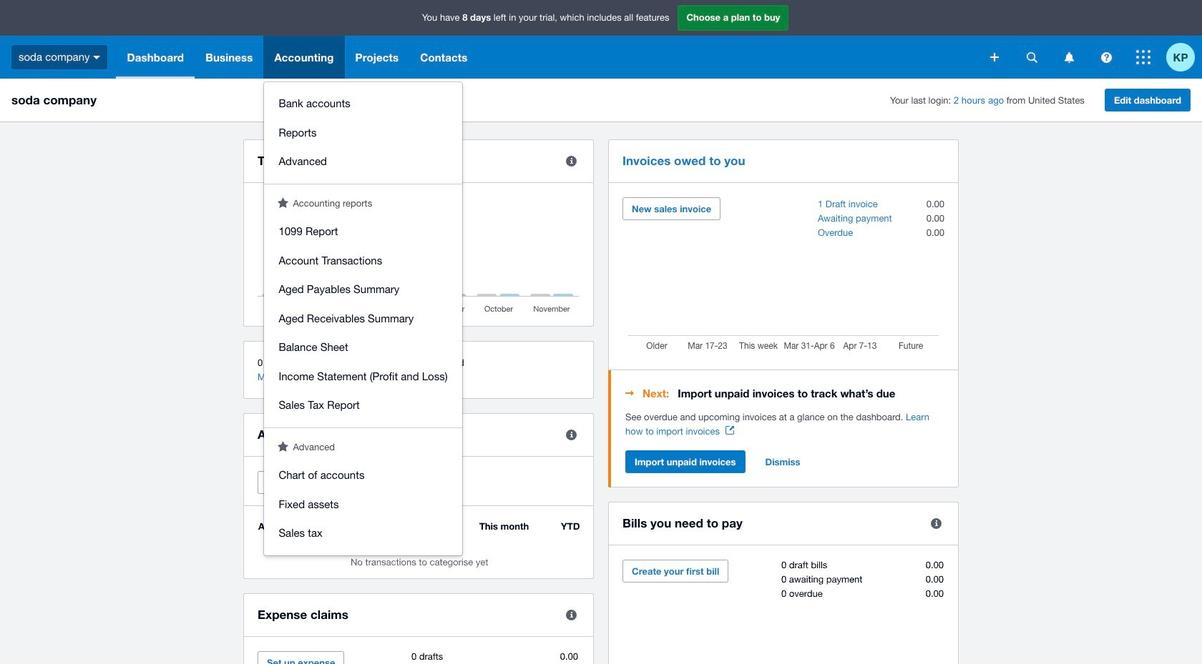 Task type: describe. For each thing, give the bounding box(es) containing it.
reports group
[[264, 210, 462, 428]]

1 horizontal spatial svg image
[[1137, 50, 1151, 64]]

0 horizontal spatial svg image
[[1065, 52, 1074, 63]]

empty state of the bills widget with a 'create your first bill' button and an unpopulated column graph. image
[[623, 560, 945, 665]]

favourites image
[[278, 197, 289, 208]]

empty state of the expenses widget with a 'set up expense claims' button and a data-less table. image
[[258, 652, 580, 665]]

empty state widget for the total cash in and out feature, displaying a column graph summarising bank transaction data as total money in versus total money out across all connected bank accounts, enabling a visual comparison of the two amounts. image
[[258, 198, 580, 316]]

advanced group
[[264, 455, 462, 556]]



Task type: locate. For each thing, give the bounding box(es) containing it.
svg image
[[1027, 52, 1038, 63], [1101, 52, 1112, 63], [991, 53, 999, 62], [93, 56, 101, 59]]

heading
[[626, 385, 945, 402]]

panel body document
[[626, 411, 945, 439], [626, 411, 945, 439]]

group
[[264, 82, 462, 184]]

svg image
[[1137, 50, 1151, 64], [1065, 52, 1074, 63]]

empty state of the accounts watchlist widget, featuring a 'review categories for transactions' button and a data-less table with headings 'account,' 'budget,' 'this month,' and 'ytd.' image
[[258, 521, 580, 568]]

opens in a new tab image
[[726, 427, 734, 435]]

list box
[[264, 82, 462, 556]]

favourites image
[[278, 441, 289, 452]]

banner
[[0, 0, 1203, 556]]



Task type: vqa. For each thing, say whether or not it's contained in the screenshot.
first Get from the left
no



